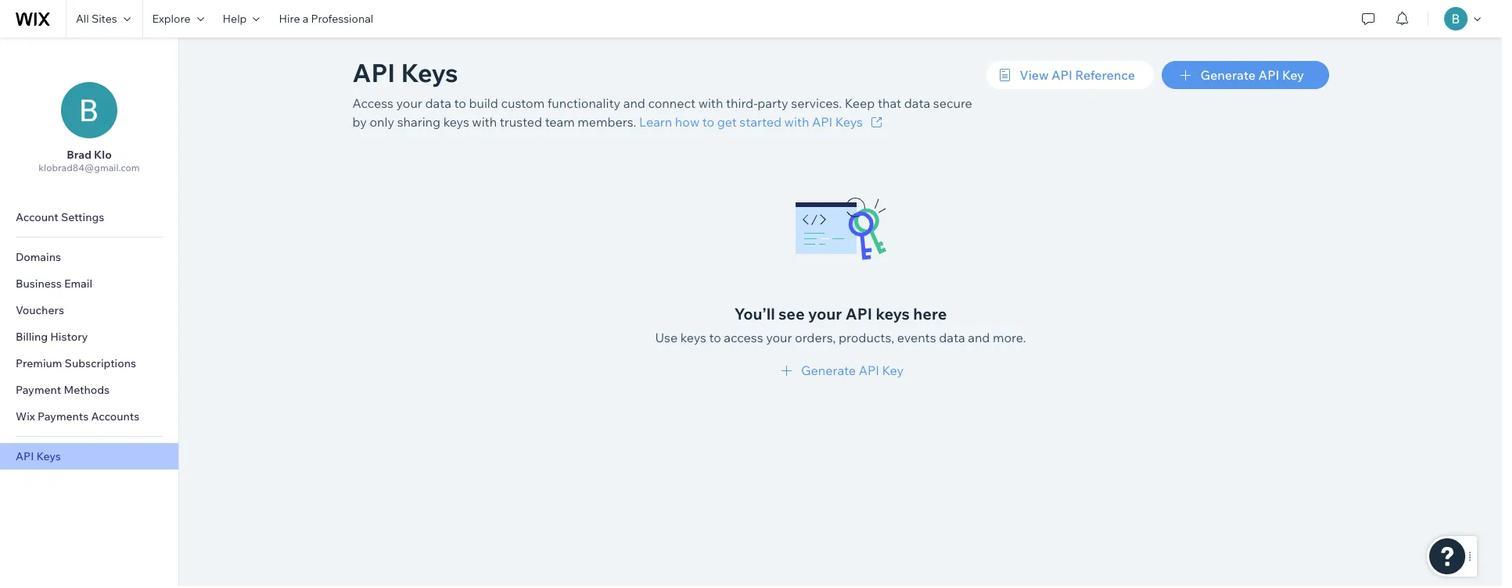 Task type: locate. For each thing, give the bounding box(es) containing it.
1 vertical spatial generate
[[801, 363, 856, 379]]

to left get
[[702, 114, 715, 130]]

a
[[303, 12, 308, 26]]

get
[[717, 114, 737, 130]]

1 vertical spatial your
[[808, 304, 842, 324]]

hire a professional
[[279, 12, 373, 26]]

team
[[545, 114, 575, 130]]

data down 'here'
[[939, 330, 965, 346]]

keys right use
[[681, 330, 706, 346]]

1 vertical spatial keys
[[876, 304, 910, 324]]

learn how to get started with api keys link
[[639, 113, 886, 131]]

keys
[[401, 57, 458, 88], [835, 114, 863, 130], [36, 450, 61, 464]]

key
[[1282, 67, 1304, 83], [882, 363, 904, 379]]

2 vertical spatial keys
[[681, 330, 706, 346]]

payment methods link
[[0, 377, 178, 404]]

0 horizontal spatial key
[[882, 363, 904, 379]]

api keys down wix
[[16, 450, 61, 464]]

by
[[352, 114, 367, 130]]

0 horizontal spatial api keys
[[16, 450, 61, 464]]

custom
[[501, 95, 545, 111]]

1 horizontal spatial generate api key
[[1201, 67, 1304, 83]]

0 vertical spatial your
[[396, 95, 422, 111]]

with up get
[[698, 95, 723, 111]]

domains
[[16, 250, 61, 264]]

2 vertical spatial keys
[[36, 450, 61, 464]]

0 vertical spatial api keys
[[352, 57, 458, 88]]

party
[[758, 95, 789, 111]]

keys
[[443, 114, 469, 130], [876, 304, 910, 324], [681, 330, 706, 346]]

with down the build
[[472, 114, 497, 130]]

keys down keep
[[835, 114, 863, 130]]

0 vertical spatial generate api key
[[1201, 67, 1304, 83]]

payments
[[38, 410, 89, 424]]

1 horizontal spatial your
[[766, 330, 792, 346]]

generate
[[1201, 67, 1256, 83], [801, 363, 856, 379]]

0 horizontal spatial keys
[[36, 450, 61, 464]]

account
[[16, 210, 59, 225]]

0 horizontal spatial generate api key
[[801, 363, 904, 379]]

1 vertical spatial to
[[702, 114, 715, 130]]

access
[[724, 330, 763, 346]]

billing history link
[[0, 324, 178, 351]]

2 vertical spatial your
[[766, 330, 792, 346]]

build
[[469, 95, 498, 111]]

0 vertical spatial and
[[623, 95, 645, 111]]

2 horizontal spatial with
[[785, 114, 809, 130]]

more.
[[993, 330, 1026, 346]]

0 horizontal spatial and
[[623, 95, 645, 111]]

0 vertical spatial to
[[454, 95, 466, 111]]

all sites
[[76, 12, 117, 26]]

0 horizontal spatial keys
[[443, 114, 469, 130]]

and
[[623, 95, 645, 111], [968, 330, 990, 346]]

business email link
[[0, 271, 178, 297]]

you'll see your api keys here use keys to access your orders, products, events data and more.
[[655, 304, 1026, 346]]

1 vertical spatial key
[[882, 363, 904, 379]]

keys inside access your data to build custom functionality and connect with third-party services. keep that data secure by only sharing keys with trusted team members.
[[443, 114, 469, 130]]

connect
[[648, 95, 696, 111]]

api inside you'll see your api keys here use keys to access your orders, products, events data and more.
[[846, 304, 872, 324]]

0 horizontal spatial your
[[396, 95, 422, 111]]

1 horizontal spatial api keys
[[352, 57, 458, 88]]

2 horizontal spatial your
[[808, 304, 842, 324]]

1 vertical spatial generate api key
[[801, 363, 904, 379]]

keys up events
[[876, 304, 910, 324]]

2 horizontal spatial data
[[939, 330, 965, 346]]

1 horizontal spatial keys
[[401, 57, 458, 88]]

vouchers
[[16, 304, 64, 318]]

you'll
[[734, 304, 775, 324]]

0 vertical spatial generate api key button
[[1162, 61, 1329, 89]]

to
[[454, 95, 466, 111], [702, 114, 715, 130], [709, 330, 721, 346]]

generate api key for generate api key button to the left
[[801, 363, 904, 379]]

api keys
[[352, 57, 458, 88], [16, 450, 61, 464]]

business email
[[16, 277, 92, 291]]

1 vertical spatial and
[[968, 330, 990, 346]]

keys up sharing on the left of the page
[[401, 57, 458, 88]]

generate api key button
[[1162, 61, 1329, 89], [778, 361, 904, 380]]

and up learn
[[623, 95, 645, 111]]

data
[[425, 95, 451, 111], [904, 95, 931, 111], [939, 330, 965, 346]]

1 horizontal spatial data
[[904, 95, 931, 111]]

professional
[[311, 12, 373, 26]]

with down services.
[[785, 114, 809, 130]]

1 vertical spatial keys
[[835, 114, 863, 130]]

1 vertical spatial generate api key button
[[778, 361, 904, 380]]

use
[[655, 330, 678, 346]]

keys down 'payments'
[[36, 450, 61, 464]]

reference
[[1075, 67, 1135, 83]]

api keys inside sidebar "element"
[[16, 450, 61, 464]]

to left the build
[[454, 95, 466, 111]]

and left more.
[[968, 330, 990, 346]]

1 vertical spatial api keys
[[16, 450, 61, 464]]

orders,
[[795, 330, 836, 346]]

1 horizontal spatial and
[[968, 330, 990, 346]]

keys inside sidebar "element"
[[36, 450, 61, 464]]

to left access
[[709, 330, 721, 346]]

generate api key
[[1201, 67, 1304, 83], [801, 363, 904, 379]]

vouchers link
[[0, 297, 178, 324]]

data up sharing on the left of the page
[[425, 95, 451, 111]]

0 vertical spatial keys
[[401, 57, 458, 88]]

learn how to get started with api keys
[[639, 114, 863, 130]]

brad klo klobrad84@gmail.com
[[39, 148, 140, 174]]

with
[[698, 95, 723, 111], [472, 114, 497, 130], [785, 114, 809, 130]]

data right that
[[904, 95, 931, 111]]

klo
[[94, 148, 112, 162]]

2 vertical spatial to
[[709, 330, 721, 346]]

settings
[[61, 210, 104, 225]]

view api reference link
[[987, 61, 1154, 89]]

learn
[[639, 114, 672, 130]]

your down see
[[766, 330, 792, 346]]

methods
[[64, 383, 110, 397]]

payment methods
[[16, 383, 110, 397]]

see
[[779, 304, 805, 324]]

and inside you'll see your api keys here use keys to access your orders, products, events data and more.
[[968, 330, 990, 346]]

0 vertical spatial generate
[[1201, 67, 1256, 83]]

0 horizontal spatial data
[[425, 95, 451, 111]]

0 horizontal spatial with
[[472, 114, 497, 130]]

functionality
[[547, 95, 621, 111]]

your up orders,
[[808, 304, 842, 324]]

your
[[396, 95, 422, 111], [808, 304, 842, 324], [766, 330, 792, 346]]

third-
[[726, 95, 758, 111]]

0 vertical spatial key
[[1282, 67, 1304, 83]]

api
[[352, 57, 395, 88], [1052, 67, 1073, 83], [1259, 67, 1280, 83], [812, 114, 833, 130], [846, 304, 872, 324], [859, 363, 879, 379], [16, 450, 34, 464]]

history
[[50, 330, 88, 344]]

your up sharing on the left of the page
[[396, 95, 422, 111]]

api keys up access
[[352, 57, 458, 88]]

2 horizontal spatial keys
[[876, 304, 910, 324]]

api inside sidebar "element"
[[16, 450, 34, 464]]

1 horizontal spatial key
[[1282, 67, 1304, 83]]

0 horizontal spatial generate
[[801, 363, 856, 379]]

and inside access your data to build custom functionality and connect with third-party services. keep that data secure by only sharing keys with trusted team members.
[[623, 95, 645, 111]]

0 vertical spatial keys
[[443, 114, 469, 130]]

view api reference
[[1020, 67, 1135, 83]]

2 horizontal spatial keys
[[835, 114, 863, 130]]

members.
[[578, 114, 637, 130]]

keys down the build
[[443, 114, 469, 130]]

domains link
[[0, 244, 178, 271]]

subscriptions
[[65, 357, 136, 371]]



Task type: describe. For each thing, give the bounding box(es) containing it.
only
[[370, 114, 394, 130]]

hire a professional link
[[269, 0, 383, 38]]

your inside access your data to build custom functionality and connect with third-party services. keep that data secure by only sharing keys with trusted team members.
[[396, 95, 422, 111]]

that
[[878, 95, 902, 111]]

secure
[[933, 95, 972, 111]]

account settings
[[16, 210, 104, 225]]

key for generate api key button to the left
[[882, 363, 904, 379]]

events
[[897, 330, 936, 346]]

1 horizontal spatial generate api key button
[[1162, 61, 1329, 89]]

sharing
[[397, 114, 441, 130]]

account settings link
[[0, 204, 178, 231]]

api keys link
[[0, 444, 178, 470]]

all
[[76, 12, 89, 26]]

billing
[[16, 330, 48, 344]]

premium subscriptions link
[[0, 351, 178, 377]]

access your data to build custom functionality and connect with third-party services. keep that data secure by only sharing keys with trusted team members.
[[352, 95, 972, 130]]

sites
[[91, 12, 117, 26]]

hire
[[279, 12, 300, 26]]

access
[[352, 95, 393, 111]]

to inside you'll see your api keys here use keys to access your orders, products, events data and more.
[[709, 330, 721, 346]]

1 horizontal spatial keys
[[681, 330, 706, 346]]

trusted
[[500, 114, 542, 130]]

here
[[913, 304, 947, 324]]

premium subscriptions
[[16, 357, 136, 371]]

keep
[[845, 95, 875, 111]]

sidebar element
[[0, 38, 179, 587]]

billing history
[[16, 330, 88, 344]]

services.
[[791, 95, 842, 111]]

data inside you'll see your api keys here use keys to access your orders, products, events data and more.
[[939, 330, 965, 346]]

1 horizontal spatial with
[[698, 95, 723, 111]]

products,
[[839, 330, 895, 346]]

view
[[1020, 67, 1049, 83]]

premium
[[16, 357, 62, 371]]

started
[[740, 114, 782, 130]]

business
[[16, 277, 62, 291]]

wix payments accounts
[[16, 410, 139, 424]]

klobrad84@gmail.com
[[39, 162, 140, 174]]

brad
[[67, 148, 92, 162]]

email
[[64, 277, 92, 291]]

wix
[[16, 410, 35, 424]]

explore
[[152, 12, 191, 26]]

0 horizontal spatial generate api key button
[[778, 361, 904, 380]]

generate api key for generate api key button to the right
[[1201, 67, 1304, 83]]

accounts
[[91, 410, 139, 424]]

help button
[[213, 0, 269, 38]]

payment
[[16, 383, 61, 397]]

to inside access your data to build custom functionality and connect with third-party services. keep that data secure by only sharing keys with trusted team members.
[[454, 95, 466, 111]]

how
[[675, 114, 700, 130]]

key for generate api key button to the right
[[1282, 67, 1304, 83]]

help
[[223, 12, 247, 26]]

wix payments accounts link
[[0, 404, 178, 430]]

1 horizontal spatial generate
[[1201, 67, 1256, 83]]



Task type: vqa. For each thing, say whether or not it's contained in the screenshot.
'changes'
no



